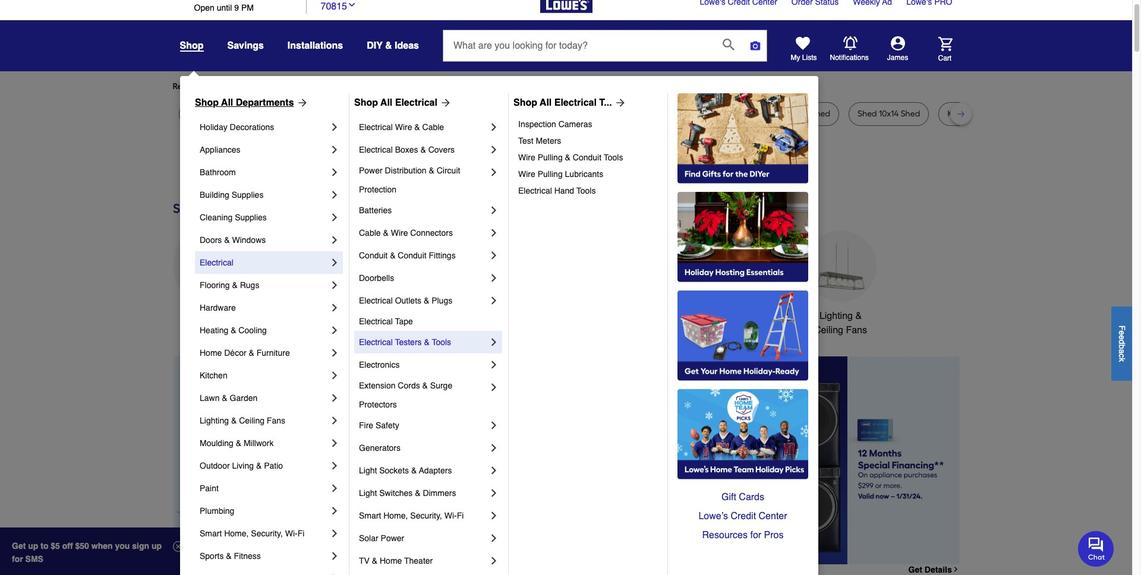 Task type: locate. For each thing, give the bounding box(es) containing it.
chevron right image for doorbells link
[[488, 272, 500, 284]]

1 vertical spatial cable
[[359, 228, 381, 238]]

1 horizontal spatial shop
[[354, 98, 378, 108]]

wi- down dimmers
[[445, 511, 457, 521]]

0 horizontal spatial arrow right image
[[294, 97, 308, 109]]

generators
[[359, 444, 401, 453]]

get details
[[909, 565, 953, 575]]

3 shop from the left
[[514, 98, 538, 108]]

fire safety link
[[359, 414, 488, 437]]

arrow right image inside shop all electrical "link"
[[438, 97, 452, 109]]

off
[[62, 542, 73, 551]]

lighting
[[820, 311, 853, 322], [200, 416, 229, 426]]

shop inside shop all departments link
[[195, 98, 219, 108]]

shop up lawn mower
[[195, 98, 219, 108]]

light for light sockets & adapters
[[359, 466, 377, 476]]

search image
[[723, 39, 735, 50]]

1 vertical spatial pulling
[[538, 169, 563, 179]]

1 vertical spatial lighting
[[200, 416, 229, 426]]

None search field
[[443, 30, 768, 73]]

1 vertical spatial supplies
[[235, 213, 267, 222]]

smart home, security, wi-fi down light switches & dimmers
[[359, 511, 464, 521]]

get for get details
[[909, 565, 923, 575]]

decorations down christmas
[[364, 325, 415, 336]]

get inside "get up to $5 off $50 when you sign up for sms"
[[12, 542, 26, 551]]

surge
[[430, 381, 453, 391]]

kitchen
[[445, 311, 477, 322], [200, 371, 228, 381]]

smart home, security, wi-fi link down light switches & dimmers
[[359, 505, 488, 527]]

1 horizontal spatial decorations
[[364, 325, 415, 336]]

chevron right image for lawn & garden link
[[329, 392, 341, 404]]

pulling up electrical hand tools
[[538, 169, 563, 179]]

1 vertical spatial get
[[909, 565, 923, 575]]

0 horizontal spatial bathroom
[[200, 168, 236, 177]]

2 pulling from the top
[[538, 169, 563, 179]]

2 all from the left
[[381, 98, 393, 108]]

flooring & rugs link
[[200, 274, 329, 297]]

0 horizontal spatial security,
[[251, 529, 283, 539]]

chevron right image
[[329, 121, 341, 133], [329, 167, 341, 178], [329, 189, 341, 201], [329, 212, 341, 224], [329, 234, 341, 246], [488, 250, 500, 262], [329, 257, 341, 269], [329, 280, 341, 291], [329, 370, 341, 382], [488, 420, 500, 432], [329, 438, 341, 450], [329, 460, 341, 472], [488, 533, 500, 545], [488, 555, 500, 567], [953, 566, 960, 574], [329, 573, 341, 576]]

0 vertical spatial smart
[[724, 311, 749, 322]]

sockets
[[380, 466, 409, 476]]

0 horizontal spatial shop
[[195, 98, 219, 108]]

chevron down image
[[347, 0, 357, 9]]

1 horizontal spatial smart home, security, wi-fi
[[359, 511, 464, 521]]

recommended
[[173, 81, 230, 92]]

tools down lubricants
[[577, 186, 596, 196]]

0 horizontal spatial conduit
[[359, 251, 388, 260]]

chevron right image for lighting & ceiling fans link
[[329, 415, 341, 427]]

1 vertical spatial smart home, security, wi-fi
[[200, 529, 305, 539]]

fi down plumbing link
[[298, 529, 305, 539]]

2 shop from the left
[[354, 98, 378, 108]]

decorations inside button
[[364, 325, 415, 336]]

diy
[[367, 40, 383, 51]]

conduit up doorbells
[[359, 251, 388, 260]]

security, up sports & fitness 'link'
[[251, 529, 283, 539]]

all up mower
[[221, 98, 233, 108]]

a
[[1118, 349, 1128, 354]]

1 shop from the left
[[195, 98, 219, 108]]

chevron right image for flooring & rugs
[[329, 280, 341, 291]]

2 vertical spatial smart
[[200, 529, 222, 539]]

& inside button
[[856, 311, 862, 322]]

0 vertical spatial fi
[[457, 511, 464, 521]]

chevron right image for tv & home theater
[[488, 555, 500, 567]]

cable down batteries
[[359, 228, 381, 238]]

1 horizontal spatial ceiling
[[815, 325, 844, 336]]

electrical left hand
[[519, 186, 552, 196]]

decorations down peel
[[230, 123, 274, 132]]

pulling inside wire pulling & conduit tools link
[[538, 153, 563, 162]]

credit
[[731, 511, 756, 522]]

chevron right image for fire safety
[[488, 420, 500, 432]]

cable up covers
[[423, 123, 444, 132]]

1 horizontal spatial you
[[387, 81, 401, 92]]

sports & fitness link
[[200, 545, 329, 568]]

electrical up electronics
[[359, 338, 393, 347]]

lawn & garden
[[200, 394, 258, 403]]

peel
[[264, 109, 279, 119]]

0 horizontal spatial kitchen
[[200, 371, 228, 381]]

light left switches
[[359, 489, 377, 498]]

conduit & conduit fittings
[[359, 251, 456, 260]]

shop 25 days of deals by category image
[[173, 199, 960, 219]]

0 horizontal spatial home
[[200, 348, 222, 358]]

1 horizontal spatial security,
[[411, 511, 442, 521]]

electrical
[[395, 98, 438, 108], [555, 98, 597, 108], [359, 123, 393, 132], [359, 145, 393, 155], [519, 186, 552, 196], [200, 258, 234, 268], [359, 296, 393, 306], [359, 317, 393, 326], [359, 338, 393, 347]]

1 vertical spatial tools
[[577, 186, 596, 196]]

0 vertical spatial appliances
[[200, 145, 241, 155]]

building
[[200, 190, 229, 200]]

light down generators
[[359, 466, 377, 476]]

arrow right image
[[294, 97, 308, 109], [438, 97, 452, 109], [938, 461, 950, 473]]

2 you from the left
[[387, 81, 401, 92]]

recommended searches for you heading
[[173, 81, 960, 93]]

you for more suggestions for you
[[387, 81, 401, 92]]

0 vertical spatial ceiling
[[815, 325, 844, 336]]

0 vertical spatial home,
[[384, 511, 408, 521]]

0 vertical spatial decorations
[[230, 123, 274, 132]]

$5
[[51, 542, 60, 551]]

get up sms
[[12, 542, 26, 551]]

chevron right image for sports & fitness 'link'
[[329, 551, 341, 563]]

1 vertical spatial wi-
[[285, 529, 298, 539]]

flooring
[[200, 281, 230, 290]]

0 vertical spatial home
[[752, 311, 777, 322]]

arrow right image for shop all electrical
[[438, 97, 452, 109]]

up
[[28, 542, 38, 551], [152, 542, 162, 551]]

1 horizontal spatial arrow right image
[[438, 97, 452, 109]]

electrical up flooring
[[200, 258, 234, 268]]

0 vertical spatial cable
[[423, 123, 444, 132]]

shop inside shop all electrical t... link
[[514, 98, 538, 108]]

details
[[925, 565, 953, 575]]

shed left outdoor
[[699, 109, 718, 119]]

1 horizontal spatial smart home, security, wi-fi link
[[359, 505, 488, 527]]

shed for shed outdoor storage
[[699, 109, 718, 119]]

1 horizontal spatial fans
[[846, 325, 868, 336]]

0 vertical spatial supplies
[[232, 190, 264, 200]]

inspection
[[519, 120, 557, 129]]

electrical for electrical
[[200, 258, 234, 268]]

batteries link
[[359, 199, 488, 222]]

shop up toilet
[[514, 98, 538, 108]]

chevron right image for paint link on the left of page
[[329, 483, 341, 495]]

wi- down plumbing link
[[285, 529, 298, 539]]

installations
[[288, 40, 343, 51]]

electrical for electrical outlets & plugs
[[359, 296, 393, 306]]

faucets
[[480, 311, 514, 322]]

pulling down "meters"
[[538, 153, 563, 162]]

hand
[[555, 186, 575, 196]]

chevron right image for power distribution & circuit protection link
[[488, 167, 500, 178]]

electrical hand tools
[[519, 186, 596, 196]]

building supplies link
[[200, 184, 329, 206]]

4 shed from the left
[[901, 109, 921, 119]]

1 vertical spatial kitchen
[[200, 371, 228, 381]]

tools down electrical tape link
[[432, 338, 451, 347]]

1 you from the left
[[281, 81, 295, 92]]

chevron right image for electrical boxes & covers link
[[488, 144, 500, 156]]

2 shed from the left
[[811, 109, 831, 119]]

paint link
[[200, 478, 329, 500]]

protectors
[[359, 400, 397, 410]]

get left details
[[909, 565, 923, 575]]

all up inspection
[[540, 98, 552, 108]]

appliances up heating
[[185, 311, 232, 322]]

2 vertical spatial tools
[[432, 338, 451, 347]]

2 horizontal spatial shop
[[514, 98, 538, 108]]

shed for shed 10x14 shed
[[858, 109, 877, 119]]

3 shed from the left
[[858, 109, 877, 119]]

1 all from the left
[[221, 98, 233, 108]]

1 vertical spatial light
[[359, 489, 377, 498]]

cooling
[[239, 326, 267, 335]]

f
[[1118, 326, 1128, 331]]

chevron right image for outdoor living & patio
[[329, 460, 341, 472]]

electrical boxes & covers link
[[359, 139, 488, 161]]

lighting inside lighting & ceiling fans
[[820, 311, 853, 322]]

1 pulling from the top
[[538, 153, 563, 162]]

1 vertical spatial bathroom
[[640, 311, 681, 322]]

home, up sports & fitness on the left bottom of the page
[[224, 529, 249, 539]]

find gifts for the diyer. image
[[678, 93, 809, 184]]

1 light from the top
[[359, 466, 377, 476]]

25 days of deals. don't miss deals every day. same-day delivery on in-stock orders placed by 2 p m. image
[[173, 357, 365, 565]]

0 vertical spatial fans
[[846, 325, 868, 336]]

electrical up interior
[[395, 98, 438, 108]]

garden
[[230, 394, 258, 403]]

all
[[221, 98, 233, 108], [381, 98, 393, 108], [540, 98, 552, 108]]

1 horizontal spatial kitchen
[[445, 311, 477, 322]]

1 horizontal spatial home,
[[384, 511, 408, 521]]

0 horizontal spatial lighting
[[200, 416, 229, 426]]

chat invite button image
[[1079, 531, 1115, 567]]

2 light from the top
[[359, 489, 377, 498]]

scroll to item #2 image
[[642, 543, 671, 548]]

heating & cooling
[[200, 326, 267, 335]]

0 horizontal spatial decorations
[[230, 123, 274, 132]]

e up b
[[1118, 335, 1128, 340]]

appliances down holiday
[[200, 145, 241, 155]]

1 vertical spatial fans
[[267, 416, 285, 426]]

electrical left boxes
[[359, 145, 393, 155]]

b
[[1118, 344, 1128, 349]]

up right sign
[[152, 542, 162, 551]]

shop all electrical t... link
[[514, 96, 627, 110]]

shed right '10x14'
[[901, 109, 921, 119]]

holiday
[[200, 123, 228, 132]]

1 shed from the left
[[699, 109, 718, 119]]

1 vertical spatial decorations
[[364, 325, 415, 336]]

0 horizontal spatial fi
[[298, 529, 305, 539]]

kitchen down "plugs"
[[445, 311, 477, 322]]

light for light switches & dimmers
[[359, 489, 377, 498]]

for left sms
[[12, 555, 23, 564]]

0 vertical spatial kitchen
[[445, 311, 477, 322]]

up left to
[[28, 542, 38, 551]]

light sockets & adapters
[[359, 466, 452, 476]]

conduit down cable & wire connectors
[[398, 251, 427, 260]]

furniture
[[257, 348, 290, 358]]

2 horizontal spatial conduit
[[573, 153, 602, 162]]

chevron right image
[[488, 121, 500, 133], [329, 144, 341, 156], [488, 144, 500, 156], [488, 167, 500, 178], [488, 205, 500, 216], [488, 227, 500, 239], [488, 272, 500, 284], [488, 295, 500, 307], [329, 302, 341, 314], [329, 325, 341, 337], [488, 337, 500, 348], [329, 347, 341, 359], [488, 359, 500, 371], [488, 382, 500, 394], [329, 392, 341, 404], [329, 415, 341, 427], [488, 442, 500, 454], [488, 465, 500, 477], [329, 483, 341, 495], [488, 488, 500, 500], [329, 505, 341, 517], [488, 510, 500, 522], [329, 528, 341, 540], [329, 551, 341, 563]]

1 vertical spatial smart
[[359, 511, 381, 521]]

0 horizontal spatial get
[[12, 542, 26, 551]]

ceiling
[[815, 325, 844, 336], [239, 416, 265, 426]]

electrical left tape
[[359, 317, 393, 326]]

c
[[1118, 354, 1128, 358]]

all inside shop all electrical t... link
[[540, 98, 552, 108]]

1 vertical spatial home,
[[224, 529, 249, 539]]

chevron right image for extension cords & surge protectors link
[[488, 382, 500, 394]]

1 horizontal spatial lighting
[[820, 311, 853, 322]]

0 horizontal spatial all
[[221, 98, 233, 108]]

fitness
[[234, 552, 261, 561]]

tools up wire pulling lubricants link
[[604, 153, 623, 162]]

2 horizontal spatial home
[[752, 311, 777, 322]]

conduit up wire pulling lubricants link
[[573, 153, 602, 162]]

chevron right image for electronics "link"
[[488, 359, 500, 371]]

cards
[[739, 492, 765, 503]]

shop all electrical link
[[354, 96, 452, 110]]

get for get up to $5 off $50 when you sign up for sms
[[12, 542, 26, 551]]

2 horizontal spatial tools
[[604, 153, 623, 162]]

0 horizontal spatial ceiling
[[239, 416, 265, 426]]

generators link
[[359, 437, 488, 460]]

0 horizontal spatial fans
[[267, 416, 285, 426]]

hardware
[[200, 303, 236, 313]]

christmas decorations
[[364, 311, 415, 336]]

security, down light switches & dimmers link
[[411, 511, 442, 521]]

all for shop all electrical
[[381, 98, 393, 108]]

1 up from the left
[[28, 542, 38, 551]]

meters
[[536, 136, 562, 146]]

wallpaper
[[301, 109, 341, 119]]

e up d
[[1118, 331, 1128, 335]]

electrical outlets & plugs link
[[359, 290, 488, 312]]

wire pulling & conduit tools
[[519, 153, 623, 162]]

supplies up windows at top
[[235, 213, 267, 222]]

0 horizontal spatial you
[[281, 81, 295, 92]]

power up tv & home theater
[[381, 534, 405, 544]]

tv & home theater
[[359, 557, 433, 566]]

fittings
[[429, 251, 456, 260]]

wire pulling & conduit tools link
[[519, 149, 660, 166]]

moulding
[[200, 439, 234, 448]]

all inside shop all electrical "link"
[[381, 98, 393, 108]]

pulling inside wire pulling lubricants link
[[538, 169, 563, 179]]

security,
[[411, 511, 442, 521], [251, 529, 283, 539]]

you up 'shop all electrical'
[[387, 81, 401, 92]]

0 vertical spatial pulling
[[538, 153, 563, 162]]

arrow right image inside shop all departments link
[[294, 97, 308, 109]]

arrow right image
[[612, 97, 627, 109]]

1 horizontal spatial bathroom
[[640, 311, 681, 322]]

0 horizontal spatial up
[[28, 542, 38, 551]]

1 vertical spatial appliances
[[185, 311, 232, 322]]

Search Query text field
[[444, 30, 714, 61]]

kitchen inside button
[[445, 311, 477, 322]]

lowe's home improvement logo image
[[540, 0, 593, 27]]

&
[[385, 40, 392, 51], [415, 123, 420, 132], [421, 145, 426, 155], [565, 153, 571, 162], [429, 166, 435, 175], [383, 228, 389, 238], [224, 235, 230, 245], [390, 251, 396, 260], [232, 281, 238, 290], [424, 296, 430, 306], [856, 311, 862, 322], [231, 326, 236, 335], [424, 338, 430, 347], [249, 348, 254, 358], [423, 381, 428, 391], [222, 394, 228, 403], [231, 416, 237, 426], [236, 439, 241, 448], [256, 461, 262, 471], [411, 466, 417, 476], [415, 489, 421, 498], [226, 552, 232, 561], [372, 557, 378, 566]]

1 horizontal spatial lighting & ceiling fans
[[815, 311, 868, 336]]

kitchen for kitchen
[[200, 371, 228, 381]]

chevron right image for appliances link
[[329, 144, 341, 156]]

1 vertical spatial ceiling
[[239, 416, 265, 426]]

1 horizontal spatial cable
[[423, 123, 444, 132]]

camera image
[[750, 40, 762, 52]]

1 horizontal spatial wi-
[[445, 511, 457, 521]]

toilet
[[515, 109, 535, 119]]

2 horizontal spatial all
[[540, 98, 552, 108]]

electrical for electrical boxes & covers
[[359, 145, 393, 155]]

lists
[[803, 54, 817, 62]]

smart home, security, wi-fi link up the fitness
[[200, 523, 329, 545]]

electrical down door on the top left of the page
[[359, 123, 393, 132]]

you left more
[[281, 81, 295, 92]]

bathroom inside button
[[640, 311, 681, 322]]

door interior
[[368, 109, 415, 119]]

shed right storage
[[811, 109, 831, 119]]

for up 'shop all electrical'
[[374, 81, 385, 92]]

shop all departments link
[[195, 96, 308, 110]]

decorations for christmas
[[364, 325, 415, 336]]

0 vertical spatial wi-
[[445, 511, 457, 521]]

shed left '10x14'
[[858, 109, 877, 119]]

for
[[268, 81, 279, 92], [374, 81, 385, 92], [751, 530, 762, 541], [12, 555, 23, 564]]

1 vertical spatial home
[[200, 348, 222, 358]]

supplies up cleaning supplies at the top of page
[[232, 190, 264, 200]]

chevron right image for light switches & dimmers link
[[488, 488, 500, 500]]

all inside shop all departments link
[[221, 98, 233, 108]]

for left pros
[[751, 530, 762, 541]]

light switches & dimmers
[[359, 489, 456, 498]]

0 vertical spatial lighting & ceiling fans
[[815, 311, 868, 336]]

0 vertical spatial lighting
[[820, 311, 853, 322]]

chevron right image for moulding & millwork
[[329, 438, 341, 450]]

2 horizontal spatial arrow right image
[[938, 461, 950, 473]]

0 vertical spatial smart home, security, wi-fi
[[359, 511, 464, 521]]

1 vertical spatial fi
[[298, 529, 305, 539]]

d
[[1118, 340, 1128, 344]]

lowe's
[[699, 511, 728, 522]]

chevron right image for holiday decorations
[[329, 121, 341, 133]]

arrow left image
[[394, 461, 406, 473]]

home, down switches
[[384, 511, 408, 521]]

0 vertical spatial get
[[12, 542, 26, 551]]

gift
[[722, 492, 737, 503]]

fi up solar power link
[[457, 511, 464, 521]]

shed for shed
[[811, 109, 831, 119]]

1 horizontal spatial home
[[380, 557, 402, 566]]

& inside 'link'
[[226, 552, 232, 561]]

0 vertical spatial power
[[359, 166, 383, 175]]

all up door interior
[[381, 98, 393, 108]]

theater
[[404, 557, 433, 566]]

electrical for electrical hand tools
[[519, 186, 552, 196]]

lawn
[[200, 394, 220, 403]]

shop up door on the top left of the page
[[354, 98, 378, 108]]

2 horizontal spatial smart
[[724, 311, 749, 322]]

you for recommended searches for you
[[281, 81, 295, 92]]

smart home, security, wi-fi up the fitness
[[200, 529, 305, 539]]

1 horizontal spatial get
[[909, 565, 923, 575]]

kitchen up 'lawn' on the left
[[200, 371, 228, 381]]

holiday decorations
[[200, 123, 274, 132]]

shop inside shop all electrical "link"
[[354, 98, 378, 108]]

electrical up christmas
[[359, 296, 393, 306]]

3 all from the left
[[540, 98, 552, 108]]

0 vertical spatial light
[[359, 466, 377, 476]]

you inside more suggestions for you link
[[387, 81, 401, 92]]

electrical tape link
[[359, 312, 500, 331]]

smart home, security, wi-fi link
[[359, 505, 488, 527], [200, 523, 329, 545]]

power up protection
[[359, 166, 383, 175]]

power inside power distribution & circuit protection
[[359, 166, 383, 175]]

1 horizontal spatial all
[[381, 98, 393, 108]]

electrical up the quikrete
[[555, 98, 597, 108]]

& inside power distribution & circuit protection
[[429, 166, 435, 175]]

0 horizontal spatial lighting & ceiling fans
[[200, 416, 285, 426]]

fans inside lighting & ceiling fans
[[846, 325, 868, 336]]



Task type: describe. For each thing, give the bounding box(es) containing it.
0 horizontal spatial tools
[[432, 338, 451, 347]]

home inside button
[[752, 311, 777, 322]]

chevron right image for heating & cooling link
[[329, 325, 341, 337]]

more
[[304, 81, 324, 92]]

pulling for &
[[538, 153, 563, 162]]

1 horizontal spatial conduit
[[398, 251, 427, 260]]

chevron right image for the electrical testers & tools link
[[488, 337, 500, 348]]

up to 30 percent off select major appliances. plus, save up to an extra $750 on major appliances. image
[[384, 357, 960, 565]]

kitchen link
[[200, 365, 329, 387]]

chevron right image for the home décor & furniture link
[[329, 347, 341, 359]]

0 vertical spatial bathroom
[[200, 168, 236, 177]]

boxes
[[395, 145, 418, 155]]

electrical for electrical testers & tools
[[359, 338, 393, 347]]

get your home holiday-ready. image
[[678, 291, 809, 381]]

doorbells
[[359, 274, 394, 283]]

chevron right image for solar power
[[488, 533, 500, 545]]

sports & fitness
[[200, 552, 261, 561]]

distribution
[[385, 166, 427, 175]]

sms
[[25, 555, 43, 564]]

shop all electrical t...
[[514, 98, 612, 108]]

power distribution & circuit protection
[[359, 166, 463, 194]]

décor
[[224, 348, 247, 358]]

appliances link
[[200, 139, 329, 161]]

lowe's credit center
[[699, 511, 788, 522]]

$50
[[75, 542, 89, 551]]

chevron right image for light sockets & adapters link
[[488, 465, 500, 477]]

protection
[[359, 185, 397, 194]]

outdoor living & patio link
[[200, 455, 329, 478]]

stick
[[281, 109, 299, 119]]

kitchen faucets button
[[444, 231, 515, 323]]

lawn & garden link
[[200, 387, 329, 410]]

chevron right image for kitchen
[[329, 370, 341, 382]]

tv
[[359, 557, 370, 566]]

2 e from the top
[[1118, 335, 1128, 340]]

2 up from the left
[[152, 542, 162, 551]]

chevron right image for the batteries link
[[488, 205, 500, 216]]

notifications
[[830, 53, 869, 62]]

fire safety
[[359, 421, 399, 431]]

shop
[[180, 40, 204, 51]]

shed 10x14 shed
[[858, 109, 921, 119]]

shop for shop all departments
[[195, 98, 219, 108]]

appliances inside appliances "button"
[[185, 311, 232, 322]]

& inside 'button'
[[385, 40, 392, 51]]

all for shop all electrical t...
[[540, 98, 552, 108]]

ceiling inside the lighting & ceiling fans button
[[815, 325, 844, 336]]

quikrete
[[562, 109, 594, 119]]

more suggestions for you
[[304, 81, 401, 92]]

peel stick wallpaper
[[264, 109, 341, 119]]

chevron right image for hardware link
[[329, 302, 341, 314]]

chevron right image for doors & windows
[[329, 234, 341, 246]]

solar power
[[359, 534, 405, 544]]

you
[[115, 542, 130, 551]]

lighting & ceiling fans button
[[806, 231, 877, 338]]

0 horizontal spatial wi-
[[285, 529, 298, 539]]

diy & ideas
[[367, 40, 419, 51]]

electrical for electrical wire & cable
[[359, 123, 393, 132]]

lawn mower
[[188, 109, 236, 119]]

k
[[1118, 358, 1128, 362]]

shed outdoor storage
[[699, 109, 784, 119]]

get up to $5 off $50 when you sign up for sms
[[12, 542, 162, 564]]

0 horizontal spatial smart
[[200, 529, 222, 539]]

shop button
[[180, 40, 204, 52]]

gift cards
[[722, 492, 765, 503]]

chevron right image for plumbing link
[[329, 505, 341, 517]]

lowe's home improvement lists image
[[796, 36, 810, 51]]

1 vertical spatial lighting & ceiling fans
[[200, 416, 285, 426]]

for up departments
[[268, 81, 279, 92]]

extension
[[359, 381, 396, 391]]

1 vertical spatial power
[[381, 534, 405, 544]]

electrical tape
[[359, 317, 413, 326]]

cart button
[[922, 37, 953, 63]]

solar
[[359, 534, 379, 544]]

christmas
[[368, 311, 411, 322]]

10x14
[[879, 109, 899, 119]]

lighting & ceiling fans inside button
[[815, 311, 868, 336]]

to
[[41, 542, 48, 551]]

cleaning supplies
[[200, 213, 267, 222]]

for inside "link"
[[751, 530, 762, 541]]

& inside extension cords & surge protectors
[[423, 381, 428, 391]]

1 e from the top
[[1118, 331, 1128, 335]]

electrical wire & cable link
[[359, 116, 488, 139]]

appliances inside appliances link
[[200, 145, 241, 155]]

lowe's home improvement notification center image
[[844, 36, 858, 50]]

shop for shop all electrical t...
[[514, 98, 538, 108]]

electrical inside "link"
[[395, 98, 438, 108]]

electronics link
[[359, 354, 488, 376]]

cable & wire connectors link
[[359, 222, 488, 244]]

chevron right image for electrical wire & cable link
[[488, 121, 500, 133]]

mower
[[210, 109, 236, 119]]

board
[[649, 109, 672, 119]]

electrical outlets & plugs
[[359, 296, 453, 306]]

chevron right image inside get details link
[[953, 566, 960, 574]]

kitchen for kitchen faucets
[[445, 311, 477, 322]]

lowe's home improvement cart image
[[939, 37, 953, 51]]

outdoor
[[720, 109, 752, 119]]

cart
[[939, 54, 952, 62]]

pm
[[241, 3, 254, 12]]

1 horizontal spatial fi
[[457, 511, 464, 521]]

chevron right image for electrical outlets & plugs link
[[488, 295, 500, 307]]

1 horizontal spatial tools
[[577, 186, 596, 196]]

solar power link
[[359, 527, 488, 550]]

1 vertical spatial security,
[[251, 529, 283, 539]]

doorbells link
[[359, 267, 488, 290]]

supplies for cleaning supplies
[[235, 213, 267, 222]]

supplies for building supplies
[[232, 190, 264, 200]]

decorations for holiday
[[230, 123, 274, 132]]

door
[[368, 109, 386, 119]]

arrow right image for shop all departments
[[294, 97, 308, 109]]

ideas
[[395, 40, 419, 51]]

outdoor
[[200, 461, 230, 471]]

cleaning supplies link
[[200, 206, 329, 229]]

building supplies
[[200, 190, 264, 200]]

0 horizontal spatial home,
[[224, 529, 249, 539]]

savings button
[[227, 35, 264, 56]]

chevron right image for cleaning supplies
[[329, 212, 341, 224]]

power distribution & circuit protection link
[[359, 161, 488, 199]]

extension cords & surge protectors
[[359, 381, 455, 410]]

gift cards link
[[678, 488, 809, 507]]

electronics
[[359, 360, 400, 370]]

when
[[91, 542, 113, 551]]

lowe's home team holiday picks. image
[[678, 390, 809, 480]]

70815 button
[[321, 0, 357, 13]]

extension cords & surge protectors link
[[359, 376, 488, 414]]

adapters
[[419, 466, 452, 476]]

lowe's wishes you and your family a happy hanukkah. image
[[173, 157, 960, 187]]

chevron right image for cable & wire connectors link
[[488, 227, 500, 239]]

my lists link
[[791, 36, 817, 62]]

t...
[[600, 98, 612, 108]]

test meters
[[519, 136, 562, 146]]

flooring & rugs
[[200, 281, 260, 290]]

0 vertical spatial tools
[[604, 153, 623, 162]]

shop for shop all electrical
[[354, 98, 378, 108]]

holiday hosting essentials. image
[[678, 192, 809, 282]]

heating & cooling link
[[200, 319, 329, 342]]

chevron right image for building supplies
[[329, 189, 341, 201]]

home décor & furniture link
[[200, 342, 329, 365]]

cameras
[[559, 120, 593, 129]]

for inside "get up to $5 off $50 when you sign up for sms"
[[12, 555, 23, 564]]

0 horizontal spatial smart home, security, wi-fi link
[[200, 523, 329, 545]]

chevron right image for bathroom
[[329, 167, 341, 178]]

outdoor living & patio
[[200, 461, 283, 471]]

lighting & ceiling fans link
[[200, 410, 329, 432]]

0 horizontal spatial smart home, security, wi-fi
[[200, 529, 305, 539]]

christmas decorations button
[[354, 231, 425, 338]]

chevron right image for conduit & conduit fittings
[[488, 250, 500, 262]]

1 horizontal spatial smart
[[359, 511, 381, 521]]

0 vertical spatial security,
[[411, 511, 442, 521]]

appliances button
[[173, 231, 244, 323]]

electrical for electrical tape
[[359, 317, 393, 326]]

test meters link
[[519, 133, 660, 149]]

light switches & dimmers link
[[359, 482, 488, 505]]

2 vertical spatial home
[[380, 557, 402, 566]]

chevron right image for generators link
[[488, 442, 500, 454]]

ceiling inside lighting & ceiling fans link
[[239, 416, 265, 426]]

all for shop all departments
[[221, 98, 233, 108]]

hardware link
[[200, 297, 329, 319]]

circuit
[[437, 166, 461, 175]]

batteries
[[359, 206, 392, 215]]

james
[[888, 54, 909, 62]]

pulling for lubricants
[[538, 169, 563, 179]]

chevron right image for electrical
[[329, 257, 341, 269]]

smart inside button
[[724, 311, 749, 322]]

0 horizontal spatial cable
[[359, 228, 381, 238]]



Task type: vqa. For each thing, say whether or not it's contained in the screenshot.
chevron right image related to "Electrical Boxes & Covers" link
yes



